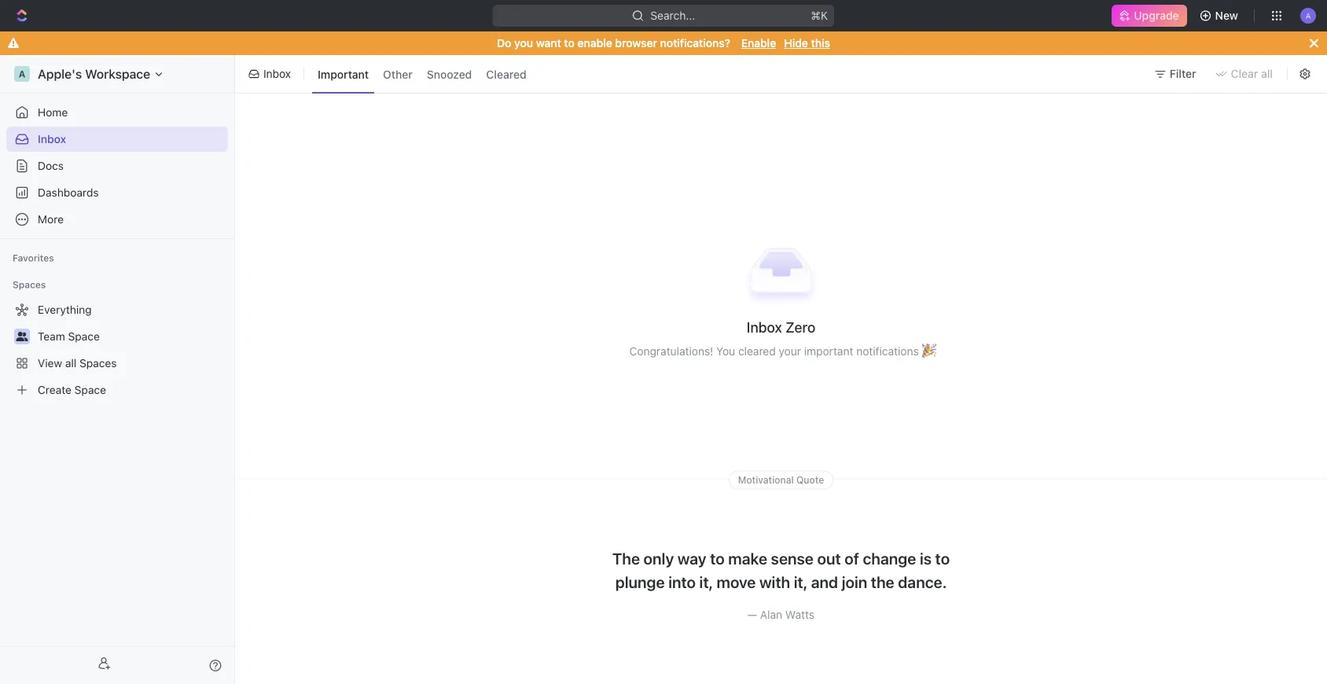 Task type: locate. For each thing, give the bounding box(es) containing it.
0 vertical spatial space
[[68, 330, 100, 343]]

0 horizontal spatial it,
[[700, 572, 713, 591]]

1 horizontal spatial it,
[[794, 572, 808, 591]]

1 vertical spatial spaces
[[79, 357, 117, 370]]

watts
[[786, 608, 815, 621]]

0 horizontal spatial a
[[19, 68, 25, 79]]

it, right into
[[700, 572, 713, 591]]

🎉
[[922, 344, 933, 357]]

enable
[[578, 37, 613, 50]]

favorites button
[[6, 249, 60, 267]]

a inside apple's workspace, , element
[[19, 68, 25, 79]]

tree inside sidebar navigation
[[6, 297, 228, 403]]

all inside sidebar navigation
[[65, 357, 77, 370]]

tree containing everything
[[6, 297, 228, 403]]

create space
[[38, 383, 106, 396]]

plunge
[[616, 572, 665, 591]]

1 horizontal spatial spaces
[[79, 357, 117, 370]]

motivational
[[738, 475, 794, 486]]

the
[[871, 572, 895, 591]]

congratulations!
[[630, 344, 714, 357]]

1 horizontal spatial all
[[1262, 67, 1273, 80]]

everything
[[38, 303, 92, 316]]

0 horizontal spatial to
[[564, 37, 575, 50]]

to right is
[[936, 549, 950, 567]]

create space link
[[6, 378, 225, 403]]

more
[[38, 213, 64, 226]]

docs
[[38, 159, 64, 172]]

it,
[[700, 572, 713, 591], [794, 572, 808, 591]]

1 vertical spatial a
[[19, 68, 25, 79]]

2 vertical spatial inbox
[[747, 318, 782, 335]]

all inside button
[[1262, 67, 1273, 80]]

it, left 'and'
[[794, 572, 808, 591]]

all right 'clear' at the top of the page
[[1262, 67, 1273, 80]]

all right view
[[65, 357, 77, 370]]

tab list
[[309, 52, 535, 96]]

space
[[68, 330, 100, 343], [75, 383, 106, 396]]

to right want
[[564, 37, 575, 50]]

important
[[805, 344, 854, 357]]

1 horizontal spatial inbox
[[264, 67, 291, 80]]

all
[[1262, 67, 1273, 80], [65, 357, 77, 370]]

cleared
[[739, 344, 776, 357]]

1 vertical spatial all
[[65, 357, 77, 370]]

inbox
[[264, 67, 291, 80], [38, 133, 66, 146], [747, 318, 782, 335]]

0 horizontal spatial inbox
[[38, 133, 66, 146]]

0 horizontal spatial spaces
[[13, 279, 46, 290]]

1 it, from the left
[[700, 572, 713, 591]]

of
[[845, 549, 860, 567]]

home link
[[6, 100, 228, 125]]

out
[[818, 549, 841, 567]]

to for make
[[710, 549, 725, 567]]

a inside a dropdown button
[[1306, 11, 1312, 20]]

quote
[[797, 475, 825, 486]]

make
[[729, 549, 768, 567]]

other button
[[378, 62, 418, 86]]

docs link
[[6, 153, 228, 179]]

to
[[564, 37, 575, 50], [710, 549, 725, 567], [936, 549, 950, 567]]

the only way to make sense out of change is to plunge into it, move with it, and join the dance.
[[613, 549, 950, 591]]

cleared button
[[481, 62, 532, 86]]

spaces
[[13, 279, 46, 290], [79, 357, 117, 370]]

hide
[[784, 37, 809, 50]]

—
[[748, 608, 758, 621]]

space for create space
[[75, 383, 106, 396]]

all for clear
[[1262, 67, 1273, 80]]

browser
[[615, 37, 658, 50]]

snoozed
[[427, 67, 472, 80]]

filter button
[[1148, 61, 1206, 87]]

spaces down favorites button
[[13, 279, 46, 290]]

0 vertical spatial a
[[1306, 11, 1312, 20]]

inbox down home
[[38, 133, 66, 146]]

space down view all spaces
[[75, 383, 106, 396]]

apple's workspace, , element
[[14, 66, 30, 82]]

1 horizontal spatial a
[[1306, 11, 1312, 20]]

to for enable
[[564, 37, 575, 50]]

want
[[536, 37, 561, 50]]

sense
[[771, 549, 814, 567]]

team
[[38, 330, 65, 343]]

0 vertical spatial all
[[1262, 67, 1273, 80]]

inbox inside sidebar navigation
[[38, 133, 66, 146]]

favorites
[[13, 252, 54, 264]]

— alan watts
[[748, 608, 815, 621]]

move
[[717, 572, 756, 591]]

a button
[[1296, 3, 1321, 28]]

new
[[1216, 9, 1239, 22]]

2 horizontal spatial to
[[936, 549, 950, 567]]

1 horizontal spatial to
[[710, 549, 725, 567]]

important
[[318, 67, 369, 80]]

sidebar navigation
[[0, 55, 238, 684]]

0 vertical spatial spaces
[[13, 279, 46, 290]]

and
[[811, 572, 839, 591]]

do
[[497, 37, 512, 50]]

a
[[1306, 11, 1312, 20], [19, 68, 25, 79]]

2 horizontal spatial inbox
[[747, 318, 782, 335]]

dashboards
[[38, 186, 99, 199]]

snoozed button
[[421, 62, 478, 86]]

to right way
[[710, 549, 725, 567]]

with
[[760, 572, 791, 591]]

inbox up cleared
[[747, 318, 782, 335]]

1 vertical spatial inbox
[[38, 133, 66, 146]]

spaces up create space link
[[79, 357, 117, 370]]

more button
[[6, 207, 228, 232]]

1 vertical spatial space
[[75, 383, 106, 396]]

0 horizontal spatial all
[[65, 357, 77, 370]]

the
[[613, 549, 640, 567]]

inbox left important
[[264, 67, 291, 80]]

space up view all spaces
[[68, 330, 100, 343]]

tree
[[6, 297, 228, 403]]

new button
[[1194, 3, 1248, 28]]



Task type: vqa. For each thing, say whether or not it's contained in the screenshot.
Add related to Add calendar integrations
no



Task type: describe. For each thing, give the bounding box(es) containing it.
⌘k
[[811, 9, 829, 22]]

apple's workspace
[[38, 66, 150, 81]]

view
[[38, 357, 62, 370]]

clear
[[1231, 67, 1259, 80]]

change
[[863, 549, 917, 567]]

team space link
[[38, 324, 225, 349]]

this
[[811, 37, 831, 50]]

upgrade
[[1135, 9, 1180, 22]]

important button
[[312, 62, 375, 86]]

do you want to enable browser notifications? enable hide this
[[497, 37, 831, 50]]

dashboards link
[[6, 180, 228, 205]]

tab list containing important
[[309, 52, 535, 96]]

inbox zero
[[747, 318, 816, 335]]

all for view
[[65, 357, 77, 370]]

into
[[669, 572, 696, 591]]

notifications?
[[660, 37, 731, 50]]

join
[[842, 572, 868, 591]]

you
[[717, 344, 736, 357]]

filter
[[1170, 67, 1197, 80]]

search...
[[651, 9, 696, 22]]

view all spaces link
[[6, 351, 225, 376]]

inbox link
[[6, 127, 228, 152]]

dance.
[[899, 572, 947, 591]]

spaces inside tree
[[79, 357, 117, 370]]

user group image
[[16, 332, 28, 341]]

your
[[779, 344, 802, 357]]

home
[[38, 106, 68, 119]]

create
[[38, 383, 72, 396]]

view all spaces
[[38, 357, 117, 370]]

is
[[920, 549, 932, 567]]

you
[[515, 37, 533, 50]]

other
[[383, 67, 413, 80]]

upgrade link
[[1113, 5, 1187, 27]]

2 it, from the left
[[794, 572, 808, 591]]

alan
[[760, 608, 783, 621]]

team space
[[38, 330, 100, 343]]

apple's
[[38, 66, 82, 81]]

0 vertical spatial inbox
[[264, 67, 291, 80]]

clear all
[[1231, 67, 1273, 80]]

enable
[[742, 37, 777, 50]]

clear all button
[[1209, 61, 1283, 87]]

way
[[678, 549, 707, 567]]

workspace
[[85, 66, 150, 81]]

everything link
[[6, 297, 225, 323]]

notifications
[[857, 344, 919, 357]]

congratulations! you cleared your important notifications 🎉
[[630, 344, 933, 357]]

only
[[644, 549, 674, 567]]

cleared
[[486, 67, 527, 80]]

space for team space
[[68, 330, 100, 343]]

zero
[[786, 318, 816, 335]]

motivational quote
[[738, 475, 825, 486]]



